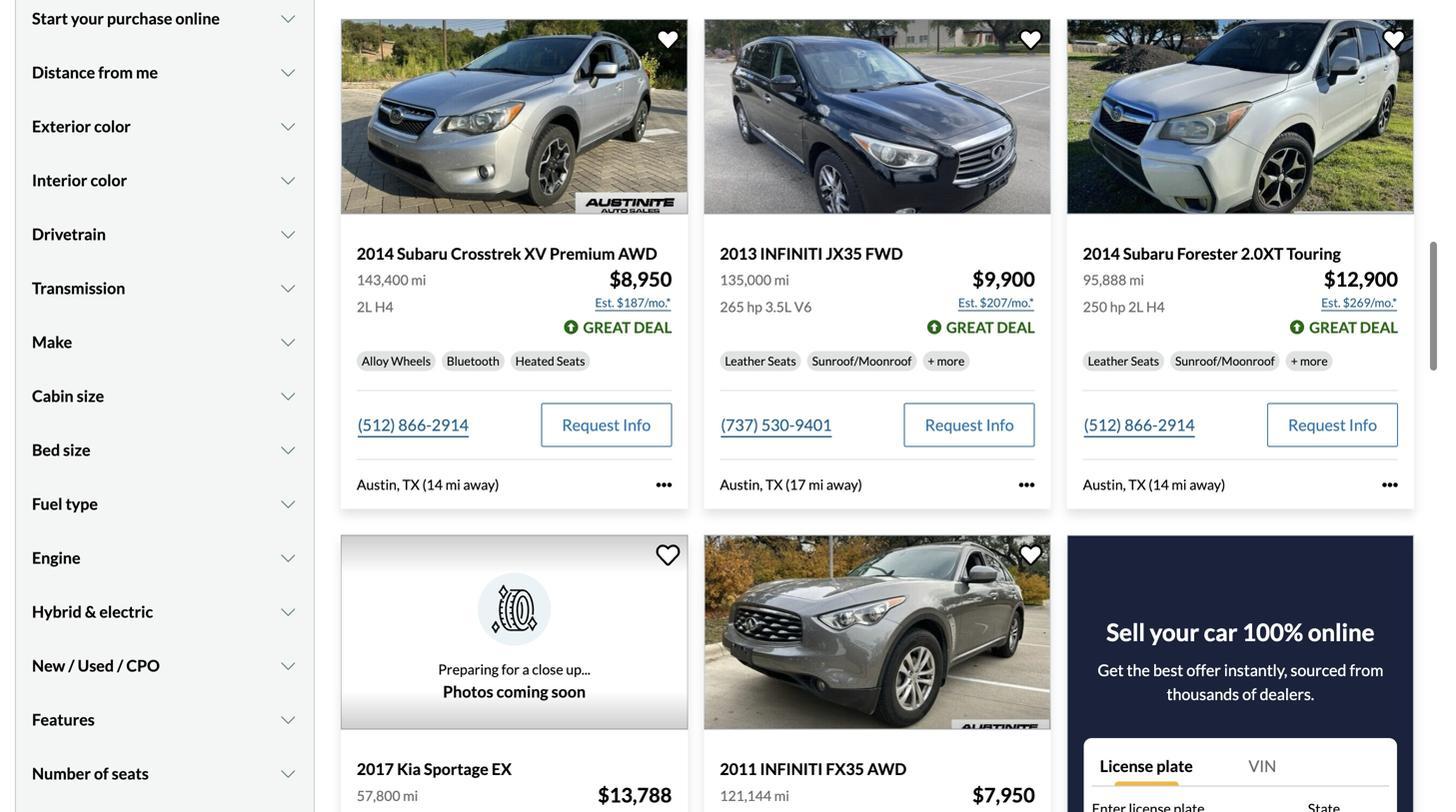 Task type: locate. For each thing, give the bounding box(es) containing it.
0 horizontal spatial more
[[937, 354, 965, 368]]

great for $9,900
[[946, 318, 994, 336]]

1 horizontal spatial h4
[[1146, 298, 1165, 315]]

1 horizontal spatial of
[[1242, 685, 1257, 704]]

seats down 95,888 mi 250 hp 2l h4
[[1131, 354, 1159, 368]]

866- for $12,900
[[1124, 415, 1158, 435]]

info for $8,950
[[623, 415, 651, 435]]

of left seats
[[94, 764, 109, 783]]

2 horizontal spatial est.
[[1321, 295, 1341, 310]]

2 chevron down image from the top
[[278, 172, 298, 188]]

0 horizontal spatial (512)
[[358, 415, 395, 435]]

3 tx from the left
[[1129, 476, 1146, 493]]

1 horizontal spatial request
[[925, 415, 983, 435]]

0 horizontal spatial seats
[[557, 354, 585, 368]]

color right exterior
[[94, 116, 131, 136]]

deal down $207/mo.*
[[997, 318, 1035, 336]]

2 away) from the left
[[826, 476, 862, 493]]

of down instantly,
[[1242, 685, 1257, 704]]

chevron down image for hybrid & electric
[[278, 604, 298, 620]]

135,000
[[720, 272, 772, 289]]

great deal down est. $207/mo.* button
[[946, 318, 1035, 336]]

size right cabin
[[77, 386, 104, 406]]

online inside dropdown button
[[175, 8, 220, 28]]

1 chevron down image from the top
[[278, 10, 298, 26]]

hp right the 250
[[1110, 298, 1125, 315]]

5 chevron down image from the top
[[278, 388, 298, 404]]

2 leather seats from the left
[[1088, 354, 1159, 368]]

0 horizontal spatial /
[[68, 656, 75, 675]]

+
[[928, 354, 935, 368], [1291, 354, 1298, 368]]

more down est. $269/mo.* button
[[1300, 354, 1328, 368]]

2 horizontal spatial great deal
[[1309, 318, 1398, 336]]

tx for $12,900
[[1129, 476, 1146, 493]]

1 chevron down image from the top
[[278, 64, 298, 80]]

1 2l from the left
[[357, 298, 372, 315]]

h4 right the 250
[[1146, 298, 1165, 315]]

leather seats down the 250
[[1088, 354, 1159, 368]]

chevron down image inside the start your purchase online dropdown button
[[278, 10, 298, 26]]

0 horizontal spatial request info
[[562, 415, 651, 435]]

1 866- from the left
[[398, 415, 432, 435]]

awd up $8,950
[[618, 244, 657, 263]]

2 horizontal spatial tx
[[1129, 476, 1146, 493]]

1 (512) 866-2914 from the left
[[358, 415, 469, 435]]

+ more down est. $269/mo.* button
[[1291, 354, 1328, 368]]

2914 for $12,900
[[1158, 415, 1195, 435]]

ex
[[492, 760, 512, 779]]

get the best offer instantly, sourced from thousands of dealers.
[[1098, 661, 1383, 704]]

chevron down image inside engine dropdown button
[[278, 550, 298, 566]]

austin,
[[357, 476, 400, 493], [720, 476, 763, 493], [1083, 476, 1126, 493]]

great down est. $207/mo.* button
[[946, 318, 994, 336]]

1 horizontal spatial 2014
[[1083, 244, 1120, 263]]

3 info from the left
[[1349, 415, 1377, 435]]

request info button for $12,900
[[1267, 403, 1398, 447]]

leather for $12,900
[[1088, 354, 1129, 368]]

premium
[[550, 244, 615, 263]]

6 chevron down image from the top
[[278, 442, 298, 458]]

h4
[[375, 298, 393, 315], [1146, 298, 1165, 315]]

5 chevron down image from the top
[[278, 550, 298, 566]]

request
[[562, 415, 620, 435], [925, 415, 983, 435], [1288, 415, 1346, 435]]

from left me
[[98, 62, 133, 82]]

2 + more from the left
[[1291, 354, 1328, 368]]

sunroof/moonroof for $12,900
[[1175, 354, 1275, 368]]

request for $12,900
[[1288, 415, 1346, 435]]

forester
[[1177, 244, 1238, 263]]

more
[[937, 354, 965, 368], [1300, 354, 1328, 368]]

request info for $8,950
[[562, 415, 651, 435]]

2 ellipsis h image from the left
[[1382, 477, 1398, 493]]

1 (512) from the left
[[358, 415, 395, 435]]

(14 for $8,950
[[422, 476, 443, 493]]

1 horizontal spatial info
[[986, 415, 1014, 435]]

hp right the 265
[[747, 298, 762, 315]]

hp inside 95,888 mi 250 hp 2l h4
[[1110, 298, 1125, 315]]

2 more from the left
[[1300, 354, 1328, 368]]

7 chevron down image from the top
[[278, 766, 298, 782]]

3 request info button from the left
[[1267, 403, 1398, 447]]

car
[[1204, 618, 1238, 647]]

hybrid
[[32, 602, 82, 621]]

gray 2011 infiniti fx35 awd suv / crossover all-wheel drive 7-speed automatic image
[[704, 535, 1051, 730]]

cabin
[[32, 386, 74, 406]]

2 (512) 866-2914 button from the left
[[1083, 403, 1196, 447]]

online up sourced on the bottom right of page
[[1308, 618, 1375, 647]]

1 horizontal spatial away)
[[826, 476, 862, 493]]

2l inside 95,888 mi 250 hp 2l h4
[[1128, 298, 1143, 315]]

2.0xt
[[1241, 244, 1283, 263]]

est. for $8,950
[[595, 295, 614, 310]]

3 est. from the left
[[1321, 295, 1341, 310]]

0 horizontal spatial austin, tx (14 mi away)
[[357, 476, 499, 493]]

leather down the 250
[[1088, 354, 1129, 368]]

2 horizontal spatial great
[[1309, 318, 1357, 336]]

0 horizontal spatial + more
[[928, 354, 965, 368]]

2 horizontal spatial info
[[1349, 415, 1377, 435]]

est.
[[595, 295, 614, 310], [958, 295, 977, 310], [1321, 295, 1341, 310]]

0 horizontal spatial away)
[[463, 476, 499, 493]]

2 deal from the left
[[997, 318, 1035, 336]]

chevron down image for distance from me
[[278, 64, 298, 80]]

1 horizontal spatial subaru
[[1123, 244, 1174, 263]]

great deal for $8,950
[[583, 318, 672, 336]]

1 horizontal spatial 866-
[[1124, 415, 1158, 435]]

heated seats
[[515, 354, 585, 368]]

1 horizontal spatial deal
[[997, 318, 1035, 336]]

121,144 mi
[[720, 787, 789, 804]]

1 horizontal spatial austin, tx (14 mi away)
[[1083, 476, 1225, 493]]

color inside interior color dropdown button
[[90, 170, 127, 190]]

+ for $12,900
[[1291, 354, 1298, 368]]

(737)
[[721, 415, 758, 435]]

2 horizontal spatial austin,
[[1083, 476, 1126, 493]]

0 horizontal spatial 866-
[[398, 415, 432, 435]]

3 seats from the left
[[1131, 354, 1159, 368]]

austin, tx (17 mi away)
[[720, 476, 862, 493]]

great deal down est. $187/mo.* button
[[583, 318, 672, 336]]

1 horizontal spatial (512)
[[1084, 415, 1121, 435]]

2014 up 95,888
[[1083, 244, 1120, 263]]

1 horizontal spatial +
[[1291, 354, 1298, 368]]

2 2014 from the left
[[1083, 244, 1120, 263]]

0 horizontal spatial deal
[[634, 318, 672, 336]]

awd right the fx35 on the bottom right of page
[[867, 760, 907, 779]]

1 great from the left
[[583, 318, 631, 336]]

9401
[[795, 415, 832, 435]]

infiniti for 2011
[[760, 760, 823, 779]]

1 horizontal spatial est.
[[958, 295, 977, 310]]

1 + from the left
[[928, 354, 935, 368]]

fuel
[[32, 494, 62, 513]]

sell
[[1106, 618, 1145, 647]]

subaru for $8,950
[[397, 244, 448, 263]]

est. $187/mo.* button
[[594, 293, 672, 313]]

chevron down image inside bed size dropdown button
[[278, 442, 298, 458]]

3 chevron down image from the top
[[278, 226, 298, 242]]

1 vertical spatial size
[[63, 440, 91, 459]]

1 horizontal spatial tx
[[765, 476, 783, 493]]

tx for $8,950
[[402, 476, 420, 493]]

est. left $207/mo.*
[[958, 295, 977, 310]]

1 leather seats from the left
[[725, 354, 796, 368]]

h4 down the '143,400'
[[375, 298, 393, 315]]

2014 for $8,950
[[357, 244, 394, 263]]

chevron down image inside drivetrain dropdown button
[[278, 226, 298, 242]]

(512) 866-2914 button for $8,950
[[357, 403, 470, 447]]

austin, for $8,950
[[357, 476, 400, 493]]

1 vertical spatial of
[[94, 764, 109, 783]]

0 vertical spatial size
[[77, 386, 104, 406]]

great down est. $187/mo.* button
[[583, 318, 631, 336]]

0 vertical spatial from
[[98, 62, 133, 82]]

1 horizontal spatial + more
[[1291, 354, 1328, 368]]

1 request info from the left
[[562, 415, 651, 435]]

1 horizontal spatial 2914
[[1158, 415, 1195, 435]]

great deal down est. $269/mo.* button
[[1309, 318, 1398, 336]]

0 horizontal spatial request
[[562, 415, 620, 435]]

100%
[[1242, 618, 1303, 647]]

sunroof/moonroof for $9,900
[[812, 354, 912, 368]]

2 h4 from the left
[[1146, 298, 1165, 315]]

8 chevron down image from the top
[[278, 712, 298, 728]]

0 horizontal spatial 2014
[[357, 244, 394, 263]]

0 horizontal spatial sunroof/moonroof
[[812, 354, 912, 368]]

0 horizontal spatial from
[[98, 62, 133, 82]]

(14 for $12,900
[[1148, 476, 1169, 493]]

2 est. from the left
[[958, 295, 977, 310]]

chevron down image for bed size
[[278, 442, 298, 458]]

subaru up the '143,400'
[[397, 244, 448, 263]]

h4 inside 95,888 mi 250 hp 2l h4
[[1146, 298, 1165, 315]]

est. left $187/mo.*
[[595, 295, 614, 310]]

0 horizontal spatial subaru
[[397, 244, 448, 263]]

request info for $9,900
[[925, 415, 1014, 435]]

2l down the '143,400'
[[357, 298, 372, 315]]

1 horizontal spatial (512) 866-2914
[[1084, 415, 1195, 435]]

1 2014 from the left
[[357, 244, 394, 263]]

online right purchase
[[175, 8, 220, 28]]

1 horizontal spatial online
[[1308, 618, 1375, 647]]

leather seats for $9,900
[[725, 354, 796, 368]]

3 request from the left
[[1288, 415, 1346, 435]]

distance from me button
[[32, 47, 298, 97]]

2 horizontal spatial request
[[1288, 415, 1346, 435]]

3 austin, from the left
[[1083, 476, 1126, 493]]

1 sunroof/moonroof from the left
[[812, 354, 912, 368]]

1 horizontal spatial leather
[[1088, 354, 1129, 368]]

1 austin, tx (14 mi away) from the left
[[357, 476, 499, 493]]

subaru for $12,900
[[1123, 244, 1174, 263]]

4 chevron down image from the top
[[278, 496, 298, 512]]

7 chevron down image from the top
[[278, 658, 298, 674]]

1 horizontal spatial great deal
[[946, 318, 1035, 336]]

1 horizontal spatial seats
[[768, 354, 796, 368]]

2 / from the left
[[117, 656, 123, 675]]

2 (512) from the left
[[1084, 415, 1121, 435]]

2 info from the left
[[986, 415, 1014, 435]]

chevron down image inside number of seats dropdown button
[[278, 766, 298, 782]]

1 leather from the left
[[725, 354, 765, 368]]

866-
[[398, 415, 432, 435], [1124, 415, 1158, 435]]

austin, tx (14 mi away)
[[357, 476, 499, 493], [1083, 476, 1225, 493]]

0 vertical spatial infiniti
[[760, 244, 823, 263]]

great deal for $12,900
[[1309, 318, 1398, 336]]

2013
[[720, 244, 757, 263]]

2 (14 from the left
[[1148, 476, 1169, 493]]

chevron down image
[[278, 10, 298, 26], [278, 118, 298, 134], [278, 280, 298, 296], [278, 496, 298, 512], [278, 550, 298, 566], [278, 604, 298, 620], [278, 658, 298, 674], [278, 712, 298, 728]]

chevron down image
[[278, 64, 298, 80], [278, 172, 298, 188], [278, 226, 298, 242], [278, 334, 298, 350], [278, 388, 298, 404], [278, 442, 298, 458], [278, 766, 298, 782]]

1 horizontal spatial (14
[[1148, 476, 1169, 493]]

0 horizontal spatial 2l
[[357, 298, 372, 315]]

online
[[175, 8, 220, 28], [1308, 618, 1375, 647]]

135,000 mi 265 hp 3.5l v6
[[720, 272, 812, 315]]

sportage
[[424, 760, 489, 779]]

chevron down image inside "features" dropdown button
[[278, 712, 298, 728]]

4 chevron down image from the top
[[278, 334, 298, 350]]

ellipsis h image for $12,900
[[1382, 477, 1398, 493]]

est. inside $8,950 est. $187/mo.*
[[595, 295, 614, 310]]

deal down $187/mo.*
[[634, 318, 672, 336]]

3 away) from the left
[[1189, 476, 1225, 493]]

3 great deal from the left
[[1309, 318, 1398, 336]]

make button
[[32, 317, 298, 367]]

0 horizontal spatial your
[[71, 8, 104, 28]]

from right sourced on the bottom right of page
[[1350, 661, 1383, 680]]

1 horizontal spatial hp
[[1110, 298, 1125, 315]]

1 vertical spatial color
[[90, 170, 127, 190]]

leather
[[725, 354, 765, 368], [1088, 354, 1129, 368]]

2 866- from the left
[[1124, 415, 1158, 435]]

2017
[[357, 760, 394, 779]]

1 request from the left
[[562, 415, 620, 435]]

2 subaru from the left
[[1123, 244, 1174, 263]]

great for $8,950
[[583, 318, 631, 336]]

interior
[[32, 170, 87, 190]]

tab list
[[1092, 747, 1389, 787]]

0 horizontal spatial (512) 866-2914 button
[[357, 403, 470, 447]]

1 horizontal spatial from
[[1350, 661, 1383, 680]]

0 horizontal spatial +
[[928, 354, 935, 368]]

seats for $9,900
[[768, 354, 796, 368]]

est. down $12,900
[[1321, 295, 1341, 310]]

alloy
[[362, 354, 389, 368]]

features button
[[32, 695, 298, 745]]

2013 infiniti jx35 fwd
[[720, 244, 903, 263]]

chevron down image inside hybrid & electric dropdown button
[[278, 604, 298, 620]]

chevron down image inside exterior color 'dropdown button'
[[278, 118, 298, 134]]

2 austin, tx (14 mi away) from the left
[[1083, 476, 1225, 493]]

number
[[32, 764, 91, 783]]

/ right new
[[68, 656, 75, 675]]

chevron down image inside cabin size dropdown button
[[278, 388, 298, 404]]

1 horizontal spatial your
[[1150, 618, 1199, 647]]

0 vertical spatial your
[[71, 8, 104, 28]]

kia
[[397, 760, 421, 779]]

1 2914 from the left
[[432, 415, 469, 435]]

fuel type button
[[32, 479, 298, 529]]

infiniti up 121,144 mi at the right of page
[[760, 760, 823, 779]]

1 horizontal spatial austin,
[[720, 476, 763, 493]]

3 request info from the left
[[1288, 415, 1377, 435]]

1 horizontal spatial ellipsis h image
[[1382, 477, 1398, 493]]

2l inside 143,400 mi 2l h4
[[357, 298, 372, 315]]

get
[[1098, 661, 1124, 680]]

0 horizontal spatial great deal
[[583, 318, 672, 336]]

h4 inside 143,400 mi 2l h4
[[375, 298, 393, 315]]

license plate tab
[[1092, 747, 1241, 787]]

your right start
[[71, 8, 104, 28]]

2 seats from the left
[[768, 354, 796, 368]]

2 austin, from the left
[[720, 476, 763, 493]]

deal down $269/mo.*
[[1360, 318, 1398, 336]]

1 horizontal spatial /
[[117, 656, 123, 675]]

from inside dropdown button
[[98, 62, 133, 82]]

1 tx from the left
[[402, 476, 420, 493]]

2 request info from the left
[[925, 415, 1014, 435]]

2011 infiniti fx35 awd
[[720, 760, 907, 779]]

vehicle photo unavailable image
[[341, 535, 688, 730]]

1 more from the left
[[937, 354, 965, 368]]

1 deal from the left
[[634, 318, 672, 336]]

1 vertical spatial online
[[1308, 618, 1375, 647]]

leather down the 265
[[725, 354, 765, 368]]

chevron down image for exterior color
[[278, 118, 298, 134]]

0 horizontal spatial austin,
[[357, 476, 400, 493]]

0 horizontal spatial hp
[[747, 298, 762, 315]]

0 horizontal spatial h4
[[375, 298, 393, 315]]

$9,900
[[973, 268, 1035, 291]]

1 infiniti from the top
[[760, 244, 823, 263]]

0 horizontal spatial est.
[[595, 295, 614, 310]]

of inside dropdown button
[[94, 764, 109, 783]]

seats for $12,900
[[1131, 354, 1159, 368]]

0 vertical spatial awd
[[618, 244, 657, 263]]

0 horizontal spatial leather
[[725, 354, 765, 368]]

2 (512) 866-2914 from the left
[[1084, 415, 1195, 435]]

(14
[[422, 476, 443, 493], [1148, 476, 1169, 493]]

best
[[1153, 661, 1183, 680]]

/ left 'cpo'
[[117, 656, 123, 675]]

1 horizontal spatial more
[[1300, 354, 1328, 368]]

chevron down image for number of seats
[[278, 766, 298, 782]]

0 horizontal spatial ellipsis h image
[[1019, 477, 1035, 493]]

chevron down image inside fuel type dropdown button
[[278, 496, 298, 512]]

austin, tx (14 mi away) for $12,900
[[1083, 476, 1225, 493]]

great down est. $269/mo.* button
[[1309, 318, 1357, 336]]

info for $9,900
[[986, 415, 1014, 435]]

0 horizontal spatial tx
[[402, 476, 420, 493]]

2014 subaru crosstrek xv premium awd
[[357, 244, 657, 263]]

1 request info button from the left
[[541, 403, 672, 447]]

1 horizontal spatial 2l
[[1128, 298, 1143, 315]]

ellipsis h image
[[1019, 477, 1035, 493], [1382, 477, 1398, 493]]

0 horizontal spatial online
[[175, 8, 220, 28]]

chevron down image inside distance from me dropdown button
[[278, 64, 298, 80]]

2 request from the left
[[925, 415, 983, 435]]

1 horizontal spatial sunroof/moonroof
[[1175, 354, 1275, 368]]

chevron down image inside new / used / cpo dropdown button
[[278, 658, 298, 674]]

2 horizontal spatial seats
[[1131, 354, 1159, 368]]

3 chevron down image from the top
[[278, 280, 298, 296]]

2014 up the '143,400'
[[357, 244, 394, 263]]

size
[[77, 386, 104, 406], [63, 440, 91, 459]]

1 / from the left
[[68, 656, 75, 675]]

leather seats down the 3.5l
[[725, 354, 796, 368]]

2 request info button from the left
[[904, 403, 1035, 447]]

2 leather from the left
[[1088, 354, 1129, 368]]

1 + more from the left
[[928, 354, 965, 368]]

95,888 mi 250 hp 2l h4
[[1083, 272, 1165, 315]]

2914
[[432, 415, 469, 435], [1158, 415, 1195, 435]]

2 hp from the left
[[1110, 298, 1125, 315]]

offer
[[1186, 661, 1221, 680]]

seats down the 3.5l
[[768, 354, 796, 368]]

0 horizontal spatial great
[[583, 318, 631, 336]]

fwd
[[865, 244, 903, 263]]

color inside exterior color 'dropdown button'
[[94, 116, 131, 136]]

0 horizontal spatial info
[[623, 415, 651, 435]]

your inside dropdown button
[[71, 8, 104, 28]]

2 great deal from the left
[[946, 318, 1035, 336]]

chevron down image inside transmission "dropdown button"
[[278, 280, 298, 296]]

1 h4 from the left
[[375, 298, 393, 315]]

2 2l from the left
[[1128, 298, 1143, 315]]

2 great from the left
[[946, 318, 994, 336]]

0 horizontal spatial (512) 866-2914
[[358, 415, 469, 435]]

0 horizontal spatial 2914
[[432, 415, 469, 435]]

1 away) from the left
[[463, 476, 499, 493]]

1 info from the left
[[623, 415, 651, 435]]

size right bed
[[63, 440, 91, 459]]

chevron down image inside interior color dropdown button
[[278, 172, 298, 188]]

mi inside 143,400 mi 2l h4
[[411, 272, 426, 289]]

your for car
[[1150, 618, 1199, 647]]

3 great from the left
[[1309, 318, 1357, 336]]

away)
[[463, 476, 499, 493], [826, 476, 862, 493], [1189, 476, 1225, 493]]

3 deal from the left
[[1360, 318, 1398, 336]]

1 horizontal spatial great
[[946, 318, 994, 336]]

2 horizontal spatial request info button
[[1267, 403, 1398, 447]]

6 chevron down image from the top
[[278, 604, 298, 620]]

vin
[[1249, 757, 1276, 776]]

infiniti up "135,000 mi 265 hp 3.5l v6" on the right top of the page
[[760, 244, 823, 263]]

+ more
[[928, 354, 965, 368], [1291, 354, 1328, 368]]

est. inside $12,900 est. $269/mo.*
[[1321, 295, 1341, 310]]

1 horizontal spatial request info button
[[904, 403, 1035, 447]]

est. inside $9,900 est. $207/mo.*
[[958, 295, 977, 310]]

2 horizontal spatial away)
[[1189, 476, 1225, 493]]

1 seats from the left
[[557, 354, 585, 368]]

silver 2014 subaru crosstrek xv premium awd suv / crossover all-wheel drive continuously variable transmission image
[[341, 19, 688, 214]]

your
[[71, 8, 104, 28], [1150, 618, 1199, 647]]

1 austin, from the left
[[357, 476, 400, 493]]

1 est. from the left
[[595, 295, 614, 310]]

hp for $9,900
[[747, 298, 762, 315]]

2 horizontal spatial request info
[[1288, 415, 1377, 435]]

mi
[[411, 272, 426, 289], [774, 272, 789, 289], [1129, 272, 1144, 289], [445, 476, 461, 493], [809, 476, 824, 493], [1172, 476, 1187, 493], [403, 787, 418, 804], [774, 787, 789, 804]]

more down est. $207/mo.* button
[[937, 354, 965, 368]]

2l
[[357, 298, 372, 315], [1128, 298, 1143, 315]]

2 tx from the left
[[765, 476, 783, 493]]

1 horizontal spatial leather seats
[[1088, 354, 1159, 368]]

0 horizontal spatial leather seats
[[725, 354, 796, 368]]

engine
[[32, 548, 80, 567]]

request for $9,900
[[925, 415, 983, 435]]

1 subaru from the left
[[397, 244, 448, 263]]

from
[[98, 62, 133, 82], [1350, 661, 1383, 680]]

bluetooth
[[447, 354, 499, 368]]

1 ellipsis h image from the left
[[1019, 477, 1035, 493]]

$12,900
[[1324, 268, 1398, 291]]

chevron down image inside "make" dropdown button
[[278, 334, 298, 350]]

from inside get the best offer instantly, sourced from thousands of dealers.
[[1350, 661, 1383, 680]]

1 great deal from the left
[[583, 318, 672, 336]]

request for $8,950
[[562, 415, 620, 435]]

0 horizontal spatial request info button
[[541, 403, 672, 447]]

2 2914 from the left
[[1158, 415, 1195, 435]]

1 (512) 866-2914 button from the left
[[357, 403, 470, 447]]

seats
[[557, 354, 585, 368], [768, 354, 796, 368], [1131, 354, 1159, 368]]

info
[[623, 415, 651, 435], [986, 415, 1014, 435], [1349, 415, 1377, 435]]

2 sunroof/moonroof from the left
[[1175, 354, 1275, 368]]

1 horizontal spatial request info
[[925, 415, 1014, 435]]

(512) 866-2914 button for $12,900
[[1083, 403, 1196, 447]]

1 vertical spatial your
[[1150, 618, 1199, 647]]

2 + from the left
[[1291, 354, 1298, 368]]

0 horizontal spatial of
[[94, 764, 109, 783]]

request info button
[[541, 403, 672, 447], [904, 403, 1035, 447], [1267, 403, 1398, 447]]

est. for $12,900
[[1321, 295, 1341, 310]]

subaru up 95,888 mi 250 hp 2l h4
[[1123, 244, 1174, 263]]

hp inside "135,000 mi 265 hp 3.5l v6"
[[747, 298, 762, 315]]

2 infiniti from the top
[[760, 760, 823, 779]]

2 chevron down image from the top
[[278, 118, 298, 134]]

+ more down est. $207/mo.* button
[[928, 354, 965, 368]]

seats right the heated
[[557, 354, 585, 368]]

0 vertical spatial color
[[94, 116, 131, 136]]

your up best
[[1150, 618, 1199, 647]]

color right interior
[[90, 170, 127, 190]]

request info
[[562, 415, 651, 435], [925, 415, 1014, 435], [1288, 415, 1377, 435]]

1 (14 from the left
[[422, 476, 443, 493]]

bed size button
[[32, 425, 298, 475]]

250
[[1083, 298, 1107, 315]]

hp for $12,900
[[1110, 298, 1125, 315]]

0 vertical spatial online
[[175, 8, 220, 28]]

size for cabin size
[[77, 386, 104, 406]]

color for exterior color
[[94, 116, 131, 136]]

me
[[136, 62, 158, 82]]

jx35
[[826, 244, 862, 263]]

request info button for $9,900
[[904, 403, 1035, 447]]

great deal for $9,900
[[946, 318, 1035, 336]]

0 vertical spatial of
[[1242, 685, 1257, 704]]

1 horizontal spatial awd
[[867, 760, 907, 779]]

request info button for $8,950
[[541, 403, 672, 447]]

1 vertical spatial from
[[1350, 661, 1383, 680]]

chevron down image for features
[[278, 712, 298, 728]]

2l right the 250
[[1128, 298, 1143, 315]]

1 vertical spatial infiniti
[[760, 760, 823, 779]]

1 hp from the left
[[747, 298, 762, 315]]

type
[[66, 494, 98, 513]]

2 horizontal spatial deal
[[1360, 318, 1398, 336]]



Task type: describe. For each thing, give the bounding box(es) containing it.
crosstrek
[[451, 244, 521, 263]]

fuel type
[[32, 494, 98, 513]]

more for $12,900
[[1300, 354, 1328, 368]]

away) for $12,900
[[1189, 476, 1225, 493]]

away) for $9,900
[[826, 476, 862, 493]]

xv
[[524, 244, 546, 263]]

distance
[[32, 62, 95, 82]]

v6
[[794, 298, 812, 315]]

license
[[1100, 757, 1153, 776]]

$187/mo.*
[[617, 295, 671, 310]]

start your purchase online
[[32, 8, 220, 28]]

make
[[32, 332, 72, 352]]

2914 for $8,950
[[432, 415, 469, 435]]

austin, tx (14 mi away) for $8,950
[[357, 476, 499, 493]]

2013 infiniti jx35 fwd suv / crossover front-wheel drive automatic image
[[704, 19, 1051, 214]]

new / used / cpo
[[32, 656, 160, 675]]

530-
[[761, 415, 795, 435]]

cpo
[[126, 656, 160, 675]]

0 horizontal spatial awd
[[618, 244, 657, 263]]

866- for $8,950
[[398, 415, 432, 435]]

chevron down image for new / used / cpo
[[278, 658, 298, 674]]

chevron down image for interior color
[[278, 172, 298, 188]]

deal for $8,950
[[634, 318, 672, 336]]

of inside get the best offer instantly, sourced from thousands of dealers.
[[1242, 685, 1257, 704]]

hybrid & electric button
[[32, 587, 298, 637]]

$7,950
[[973, 783, 1035, 807]]

wheels
[[391, 354, 431, 368]]

deal for $9,900
[[997, 318, 1035, 336]]

2017 kia sportage ex
[[357, 760, 512, 779]]

your for purchase
[[71, 8, 104, 28]]

plate
[[1156, 757, 1193, 776]]

bed
[[32, 440, 60, 459]]

265
[[720, 298, 744, 315]]

new
[[32, 656, 65, 675]]

ellipsis h image
[[656, 477, 672, 493]]

seats
[[112, 764, 149, 783]]

mi inside 95,888 mi 250 hp 2l h4
[[1129, 272, 1144, 289]]

electric
[[99, 602, 153, 621]]

exterior color button
[[32, 101, 298, 151]]

57,800 mi
[[357, 787, 418, 804]]

start
[[32, 8, 68, 28]]

leather for $9,900
[[725, 354, 765, 368]]

chevron down image for engine
[[278, 550, 298, 566]]

vin tab
[[1241, 747, 1389, 787]]

121,144
[[720, 787, 772, 804]]

$12,900 est. $269/mo.*
[[1321, 268, 1398, 310]]

95,888
[[1083, 272, 1126, 289]]

chevron down image for drivetrain
[[278, 226, 298, 242]]

tab list containing license plate
[[1092, 747, 1389, 787]]

deal for $12,900
[[1360, 318, 1398, 336]]

request info for $12,900
[[1288, 415, 1377, 435]]

touring
[[1287, 244, 1341, 263]]

new / used / cpo button
[[32, 641, 298, 691]]

dealers.
[[1260, 685, 1314, 704]]

+ more for $12,900
[[1291, 354, 1328, 368]]

$8,950
[[609, 268, 672, 291]]

2014 subaru forester 2.0xt touring
[[1083, 244, 1341, 263]]

white 2014 subaru forester 2.0xt touring suv / crossover all-wheel drive continuously variable transmission image
[[1067, 19, 1414, 214]]

chevron down image for cabin size
[[278, 388, 298, 404]]

chevron down image for transmission
[[278, 280, 298, 296]]

2011
[[720, 760, 757, 779]]

more for $9,900
[[937, 354, 965, 368]]

cabin size
[[32, 386, 104, 406]]

1 vertical spatial awd
[[867, 760, 907, 779]]

info for $12,900
[[1349, 415, 1377, 435]]

$13,788
[[598, 783, 672, 807]]

(17
[[785, 476, 806, 493]]

tx for $9,900
[[765, 476, 783, 493]]

chevron down image for fuel type
[[278, 496, 298, 512]]

features
[[32, 710, 95, 729]]

57,800
[[357, 787, 400, 804]]

+ more for $9,900
[[928, 354, 965, 368]]

3.5l
[[765, 298, 791, 315]]

$8,950 est. $187/mo.*
[[595, 268, 672, 310]]

leather seats for $12,900
[[1088, 354, 1159, 368]]

transmission button
[[32, 263, 298, 313]]

license plate
[[1100, 757, 1193, 776]]

interior color button
[[32, 155, 298, 205]]

thousands
[[1167, 685, 1239, 704]]

exterior color
[[32, 116, 131, 136]]

hybrid & electric
[[32, 602, 153, 621]]

drivetrain
[[32, 224, 106, 244]]

bed size
[[32, 440, 91, 459]]

est. for $9,900
[[958, 295, 977, 310]]

(512) for $8,950
[[358, 415, 395, 435]]

transmission
[[32, 278, 125, 298]]

the
[[1127, 661, 1150, 680]]

chevron down image for make
[[278, 334, 298, 350]]

infiniti for 2013
[[760, 244, 823, 263]]

cabin size button
[[32, 371, 298, 421]]

instantly,
[[1224, 661, 1287, 680]]

(512) for $12,900
[[1084, 415, 1121, 435]]

(737) 530-9401 button
[[720, 403, 833, 447]]

alloy wheels
[[362, 354, 431, 368]]

number of seats button
[[32, 749, 298, 799]]

engine button
[[32, 533, 298, 583]]

size for bed size
[[63, 440, 91, 459]]

$9,900 est. $207/mo.*
[[958, 268, 1035, 310]]

sell your car 100% online
[[1106, 618, 1375, 647]]

purchase
[[107, 8, 172, 28]]

chevron down image for start your purchase online
[[278, 10, 298, 26]]

(512) 866-2914 for $12,900
[[1084, 415, 1195, 435]]

est. $207/mo.* button
[[957, 293, 1035, 313]]

great for $12,900
[[1309, 318, 1357, 336]]

austin, for $9,900
[[720, 476, 763, 493]]

+ for $9,900
[[928, 354, 935, 368]]

start your purchase online button
[[32, 0, 298, 43]]

mi inside "135,000 mi 265 hp 3.5l v6"
[[774, 272, 789, 289]]

color for interior color
[[90, 170, 127, 190]]

$269/mo.*
[[1343, 295, 1397, 310]]

$207/mo.*
[[980, 295, 1034, 310]]

used
[[78, 656, 114, 675]]

(737) 530-9401
[[721, 415, 832, 435]]

ellipsis h image for $9,900
[[1019, 477, 1035, 493]]

austin, for $12,900
[[1083, 476, 1126, 493]]

fx35
[[826, 760, 864, 779]]

143,400
[[357, 272, 408, 289]]

est. $269/mo.* button
[[1320, 293, 1398, 313]]

2014 for $12,900
[[1083, 244, 1120, 263]]

(512) 866-2914 for $8,950
[[358, 415, 469, 435]]

number of seats
[[32, 764, 149, 783]]

away) for $8,950
[[463, 476, 499, 493]]



Task type: vqa. For each thing, say whether or not it's contained in the screenshot.


